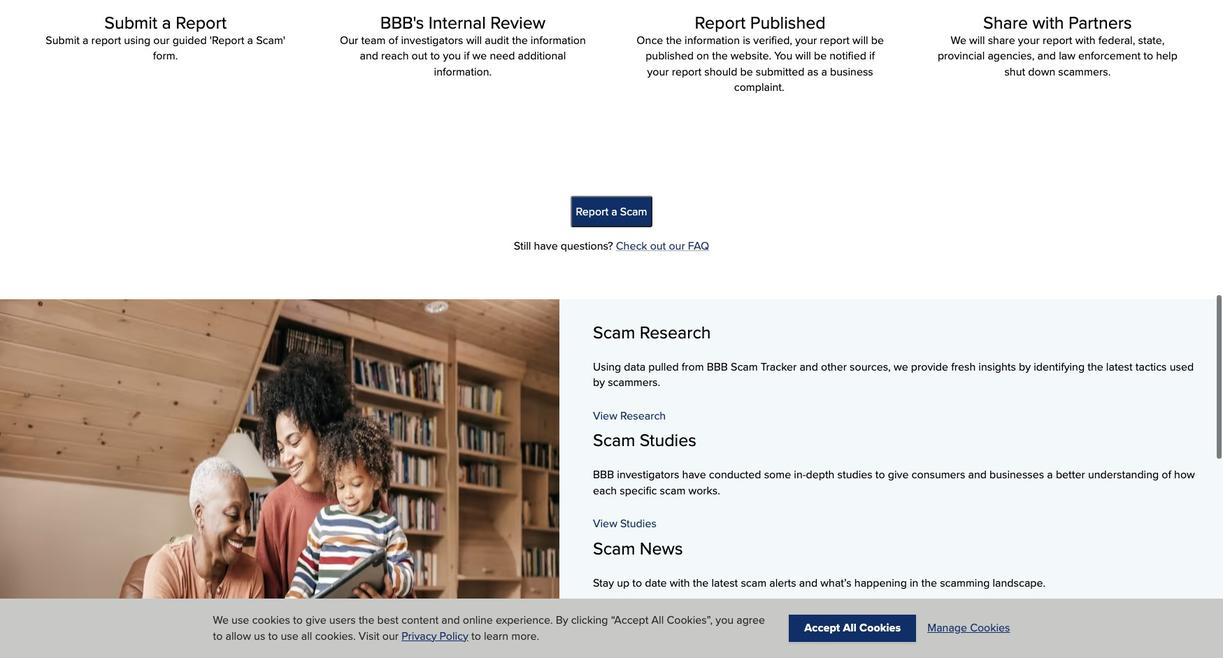 Task type: locate. For each thing, give the bounding box(es) containing it.
report inside share with partners we will share your report with federal, state, provincial agencies, and law enforcement to help shut down scammers.
[[1043, 32, 1073, 48]]

0 horizontal spatial our
[[153, 32, 170, 48]]

0 horizontal spatial if
[[464, 48, 470, 64]]

1 horizontal spatial our
[[383, 628, 399, 644]]

latest up agree
[[712, 575, 738, 591]]

share with partners we will share your report with federal, state, provincial agencies, and law enforcement to help shut down scammers.
[[938, 10, 1178, 79]]

0 horizontal spatial use
[[232, 612, 249, 628]]

0 horizontal spatial we
[[473, 48, 487, 64]]

use left us
[[232, 612, 249, 628]]

bbb inside bbb investigators have conducted some in-depth studies to give consumers and businesses a better understanding of how each specific scam works.
[[593, 467, 614, 483]]

give left consumers on the bottom of page
[[888, 467, 909, 483]]

0 horizontal spatial scam
[[660, 483, 686, 499]]

you inside we use cookies to give users the best content and online experience. by clicking "accept all cookies", you agree to allow us to use all cookies. visit our
[[716, 612, 734, 628]]

scammers. up view research
[[608, 375, 660, 391]]

news
[[640, 536, 683, 561], [620, 608, 648, 624]]

out right reach
[[412, 48, 428, 64]]

cookies down happening on the bottom
[[860, 620, 901, 636]]

cookies right manage
[[970, 620, 1010, 636]]

provide
[[911, 359, 949, 375]]

our
[[340, 32, 358, 48]]

a up still have questions? check out our faq
[[612, 203, 617, 219]]

partners
[[1069, 10, 1132, 35]]

report inside button
[[576, 203, 609, 219]]

latest inside the using data pulled from bbb scam tracker and other sources, we provide fresh insights by identifying the latest tactics used by scammers.
[[1107, 359, 1133, 375]]

your right share
[[1018, 32, 1040, 48]]

bbb right from
[[707, 359, 728, 375]]

your
[[795, 32, 817, 48], [1018, 32, 1040, 48], [647, 63, 669, 79]]

0 horizontal spatial of
[[389, 32, 398, 48]]

scammers.
[[1059, 63, 1111, 79], [608, 375, 660, 391]]

agencies,
[[988, 48, 1035, 64]]

all inside we use cookies to give users the best content and online experience. by clicking "accept all cookies", you agree to allow us to use all cookies. visit our
[[652, 612, 664, 628]]

you left agree
[[716, 612, 734, 628]]

the right once
[[666, 32, 682, 48]]

faq
[[688, 238, 709, 254]]

view up the scam studies
[[593, 408, 618, 424]]

use left all
[[281, 628, 299, 644]]

by right insights
[[1019, 359, 1031, 375]]

view down each
[[593, 516, 618, 532]]

of
[[389, 32, 398, 48], [1162, 467, 1172, 483]]

the right identifying
[[1088, 359, 1104, 375]]

internal
[[429, 10, 486, 35]]

0 horizontal spatial all
[[652, 612, 664, 628]]

studies down view research
[[640, 428, 697, 453]]

report up questions?
[[576, 203, 609, 219]]

1 horizontal spatial we
[[894, 359, 908, 375]]

used
[[1170, 359, 1194, 375]]

investigators up information. at the top left of the page
[[401, 32, 463, 48]]

2 information from the left
[[685, 32, 740, 48]]

0 vertical spatial news
[[640, 536, 683, 561]]

out right check
[[650, 238, 666, 254]]

0 vertical spatial studies
[[640, 428, 697, 453]]

scam down "view studies"
[[593, 536, 635, 561]]

and
[[360, 48, 378, 64], [1038, 48, 1056, 64], [800, 359, 818, 375], [968, 467, 987, 483], [799, 575, 818, 591], [442, 612, 460, 628]]

give
[[888, 467, 909, 483], [306, 612, 326, 628]]

our right visit
[[383, 628, 399, 644]]

1 horizontal spatial report
[[576, 203, 609, 219]]

2 vertical spatial view
[[593, 608, 618, 624]]

1 horizontal spatial information
[[685, 32, 740, 48]]

0 horizontal spatial your
[[647, 63, 669, 79]]

0 vertical spatial give
[[888, 467, 909, 483]]

research up the scam studies
[[620, 408, 666, 424]]

research
[[640, 320, 711, 345], [620, 408, 666, 424]]

1 vertical spatial have
[[682, 467, 706, 483]]

1 vertical spatial we
[[894, 359, 908, 375]]

our left faq
[[669, 238, 685, 254]]

a
[[162, 10, 171, 35], [83, 32, 88, 48], [247, 32, 253, 48], [822, 63, 827, 79], [612, 203, 617, 219], [1047, 467, 1053, 483]]

still have questions? check out our faq
[[514, 238, 709, 254]]

to right studies
[[876, 467, 885, 483]]

questions?
[[561, 238, 613, 254]]

1 horizontal spatial by
[[1019, 359, 1031, 375]]

the right on
[[712, 48, 728, 64]]

1 vertical spatial scam
[[741, 575, 767, 591]]

businesses
[[990, 467, 1045, 483]]

the right "in"
[[922, 575, 937, 591]]

and left online
[[442, 612, 460, 628]]

investigators inside bbb investigators have conducted some in-depth studies to give consumers and businesses a better understanding of how each specific scam works.
[[617, 467, 680, 483]]

3 view from the top
[[593, 608, 618, 624]]

give left users
[[306, 612, 326, 628]]

information up should
[[685, 32, 740, 48]]

users
[[329, 612, 356, 628]]

0 vertical spatial we
[[473, 48, 487, 64]]

all right "accept
[[652, 612, 664, 628]]

if right notified
[[869, 48, 875, 64]]

report published once the information is verified, your report will be published on the website. you will be notified if your report should be submitted as a business complaint.
[[637, 10, 884, 95]]

1 horizontal spatial scammers.
[[1059, 63, 1111, 79]]

will left share
[[970, 32, 985, 48]]

cookies
[[860, 620, 901, 636], [970, 620, 1010, 636]]

bbb's internal review our team of investigators will audit the information and reach out to you if we need additional information.
[[340, 10, 586, 79]]

0 horizontal spatial cookies
[[860, 620, 901, 636]]

0 horizontal spatial information
[[531, 32, 586, 48]]

your right you
[[795, 32, 817, 48]]

1 vertical spatial studies
[[620, 516, 657, 532]]

1 information from the left
[[531, 32, 586, 48]]

online
[[463, 612, 493, 628]]

our inside the 'submit a report submit a report using our guided 'report a scam' form.'
[[153, 32, 170, 48]]

1 vertical spatial latest
[[712, 575, 738, 591]]

scam
[[620, 203, 647, 219], [593, 320, 635, 345], [731, 359, 758, 375], [593, 428, 635, 453], [593, 536, 635, 561]]

the
[[512, 32, 528, 48], [666, 32, 682, 48], [712, 48, 728, 64], [1088, 359, 1104, 375], [693, 575, 709, 591], [922, 575, 937, 591], [359, 612, 375, 628]]

depth
[[806, 467, 835, 483]]

we left us
[[213, 612, 229, 628]]

we left need
[[473, 48, 487, 64]]

team
[[361, 32, 386, 48]]

federal,
[[1099, 32, 1136, 48]]

0 horizontal spatial be
[[740, 63, 753, 79]]

2 horizontal spatial report
[[695, 10, 746, 35]]

we inside bbb's internal review our team of investigators will audit the information and reach out to you if we need additional information.
[[473, 48, 487, 64]]

scam inside button
[[620, 203, 647, 219]]

to left learn in the left bottom of the page
[[471, 628, 481, 644]]

1 vertical spatial investigators
[[617, 467, 680, 483]]

2 vertical spatial our
[[383, 628, 399, 644]]

1 horizontal spatial if
[[869, 48, 875, 64]]

to left help
[[1144, 48, 1154, 64]]

1 horizontal spatial we
[[951, 32, 967, 48]]

investigators inside bbb's internal review our team of investigators will audit the information and reach out to you if we need additional information.
[[401, 32, 463, 48]]

scam left alerts
[[741, 575, 767, 591]]

and left law
[[1038, 48, 1056, 64]]

you
[[443, 48, 461, 64], [716, 612, 734, 628]]

0 horizontal spatial investigators
[[401, 32, 463, 48]]

0 horizontal spatial out
[[412, 48, 428, 64]]

out inside bbb's internal review our team of investigators will audit the information and reach out to you if we need additional information.
[[412, 48, 428, 64]]

a left guided
[[162, 10, 171, 35]]

be right notified
[[871, 32, 884, 48]]

a right as
[[822, 63, 827, 79]]

information.
[[434, 63, 492, 79]]

scam up check
[[620, 203, 647, 219]]

0 horizontal spatial have
[[534, 238, 558, 254]]

and inside bbb's internal review our team of investigators will audit the information and reach out to you if we need additional information.
[[360, 48, 378, 64]]

need
[[490, 48, 515, 64]]

will inside bbb's internal review our team of investigators will audit the information and reach out to you if we need additional information.
[[466, 32, 482, 48]]

0 vertical spatial research
[[640, 320, 711, 345]]

1 vertical spatial research
[[620, 408, 666, 424]]

0 vertical spatial bbb
[[707, 359, 728, 375]]

other
[[821, 359, 847, 375]]

the right audit
[[512, 32, 528, 48]]

report up down
[[1043, 32, 1073, 48]]

studies up scam news
[[620, 516, 657, 532]]

studies for view studies
[[620, 516, 657, 532]]

1 horizontal spatial bbb
[[707, 359, 728, 375]]

of inside bbb's internal review our team of investigators will audit the information and reach out to you if we need additional information.
[[389, 32, 398, 48]]

1 vertical spatial give
[[306, 612, 326, 628]]

our
[[153, 32, 170, 48], [669, 238, 685, 254], [383, 628, 399, 644]]

scam up using on the bottom
[[593, 320, 635, 345]]

scammers. right down
[[1059, 63, 1111, 79]]

0 horizontal spatial we
[[213, 612, 229, 628]]

report inside the 'submit a report submit a report using our guided 'report a scam' form.'
[[91, 32, 121, 48]]

1 horizontal spatial use
[[281, 628, 299, 644]]

1 vertical spatial bbb
[[593, 467, 614, 483]]

form.
[[153, 48, 178, 64]]

1 horizontal spatial have
[[682, 467, 706, 483]]

view news
[[593, 608, 648, 624]]

1 horizontal spatial you
[[716, 612, 734, 628]]

still
[[514, 238, 531, 254]]

be left notified
[[814, 48, 827, 64]]

will left audit
[[466, 32, 482, 48]]

report for published
[[695, 10, 746, 35]]

1 vertical spatial scammers.
[[608, 375, 660, 391]]

have left conducted at the bottom of the page
[[682, 467, 706, 483]]

published
[[646, 48, 694, 64]]

0 vertical spatial we
[[951, 32, 967, 48]]

a left the better
[[1047, 467, 1053, 483]]

2 if from the left
[[869, 48, 875, 64]]

with left federal,
[[1076, 32, 1096, 48]]

scam down view research
[[593, 428, 635, 453]]

0 vertical spatial investigators
[[401, 32, 463, 48]]

submit
[[104, 10, 158, 35], [46, 32, 80, 48]]

you
[[775, 48, 793, 64]]

you down internal
[[443, 48, 461, 64]]

will inside share with partners we will share your report with federal, state, provincial agencies, and law enforcement to help shut down scammers.
[[970, 32, 985, 48]]

a inside button
[[612, 203, 617, 219]]

2 horizontal spatial your
[[1018, 32, 1040, 48]]

report a scam button
[[570, 196, 653, 228]]

helpful person's hands over a book sharing to another person listening image
[[0, 299, 560, 658]]

of right team
[[389, 32, 398, 48]]

1 horizontal spatial all
[[843, 620, 857, 636]]

data
[[624, 359, 646, 375]]

0 horizontal spatial latest
[[712, 575, 738, 591]]

with up law
[[1033, 10, 1064, 35]]

1 if from the left
[[464, 48, 470, 64]]

with right date
[[670, 575, 690, 591]]

allow
[[226, 628, 251, 644]]

0 horizontal spatial with
[[670, 575, 690, 591]]

1 vertical spatial out
[[650, 238, 666, 254]]

0 vertical spatial out
[[412, 48, 428, 64]]

studies
[[838, 467, 873, 483]]

1 vertical spatial news
[[620, 608, 648, 624]]

all right accept
[[843, 620, 857, 636]]

bbb
[[707, 359, 728, 375], [593, 467, 614, 483]]

have right still
[[534, 238, 558, 254]]

latest left tactics
[[1107, 359, 1133, 375]]

0 vertical spatial of
[[389, 32, 398, 48]]

1 vertical spatial of
[[1162, 467, 1172, 483]]

scam
[[660, 483, 686, 499], [741, 575, 767, 591]]

verified,
[[754, 32, 793, 48]]

to inside bbb's internal review our team of investigators will audit the information and reach out to you if we need additional information.
[[430, 48, 440, 64]]

view
[[593, 408, 618, 424], [593, 516, 618, 532], [593, 608, 618, 624]]

better
[[1056, 467, 1085, 483]]

and inside share with partners we will share your report with federal, state, provincial agencies, and law enforcement to help shut down scammers.
[[1038, 48, 1056, 64]]

guided
[[173, 32, 207, 48]]

information right need
[[531, 32, 586, 48]]

1 horizontal spatial your
[[795, 32, 817, 48]]

1 view from the top
[[593, 408, 618, 424]]

and left "other"
[[800, 359, 818, 375]]

1 horizontal spatial cookies
[[970, 620, 1010, 636]]

1 vertical spatial view
[[593, 516, 618, 532]]

0 horizontal spatial scammers.
[[608, 375, 660, 391]]

news down "up"
[[620, 608, 648, 624]]

bbb left specific
[[593, 467, 614, 483]]

1 horizontal spatial with
[[1033, 10, 1064, 35]]

if inside report published once the information is verified, your report will be published on the website. you will be notified if your report should be submitted as a business complaint.
[[869, 48, 875, 64]]

and right our
[[360, 48, 378, 64]]

out
[[412, 48, 428, 64], [650, 238, 666, 254]]

0 horizontal spatial give
[[306, 612, 326, 628]]

0 vertical spatial our
[[153, 32, 170, 48]]

report
[[176, 10, 227, 35], [695, 10, 746, 35], [576, 203, 609, 219]]

1 vertical spatial you
[[716, 612, 734, 628]]

from
[[682, 359, 704, 375]]

if
[[464, 48, 470, 64], [869, 48, 875, 64]]

by
[[1019, 359, 1031, 375], [593, 375, 605, 391]]

0 horizontal spatial report
[[176, 10, 227, 35]]

investigators down the scam studies
[[617, 467, 680, 483]]

studies
[[640, 428, 697, 453], [620, 516, 657, 532]]

1 horizontal spatial investigators
[[617, 467, 680, 483]]

be right should
[[740, 63, 753, 79]]

1 vertical spatial we
[[213, 612, 229, 628]]

scam left "works."
[[660, 483, 686, 499]]

scam left tracker
[[731, 359, 758, 375]]

0 vertical spatial scam
[[660, 483, 686, 499]]

all
[[301, 628, 312, 644]]

1 horizontal spatial give
[[888, 467, 909, 483]]

0 vertical spatial have
[[534, 238, 558, 254]]

report inside report published once the information is verified, your report will be published on the website. you will be notified if your report should be submitted as a business complaint.
[[695, 10, 746, 35]]

and right alerts
[[799, 575, 818, 591]]

will right you
[[796, 48, 811, 64]]

0 horizontal spatial submit
[[46, 32, 80, 48]]

1 vertical spatial our
[[669, 238, 685, 254]]

submitted
[[756, 63, 805, 79]]

report left using
[[91, 32, 121, 48]]

1 horizontal spatial latest
[[1107, 359, 1133, 375]]

using
[[124, 32, 151, 48]]

0 vertical spatial scammers.
[[1059, 63, 1111, 79]]

0 horizontal spatial bbb
[[593, 467, 614, 483]]

0 vertical spatial you
[[443, 48, 461, 64]]

be
[[871, 32, 884, 48], [814, 48, 827, 64], [740, 63, 753, 79]]

using
[[593, 359, 621, 375]]

the left 'best'
[[359, 612, 375, 628]]

2 view from the top
[[593, 516, 618, 532]]

report up on
[[695, 10, 746, 35]]

scam for studies
[[593, 428, 635, 453]]

view down stay
[[593, 608, 618, 624]]

we left provide
[[894, 359, 908, 375]]

0 horizontal spatial you
[[443, 48, 461, 64]]

up
[[617, 575, 630, 591]]

0 vertical spatial view
[[593, 408, 618, 424]]

scam inside bbb investigators have conducted some in-depth studies to give consumers and businesses a better understanding of how each specific scam works.
[[660, 483, 686, 499]]

we
[[951, 32, 967, 48], [213, 612, 229, 628]]

to down internal
[[430, 48, 440, 64]]

1 horizontal spatial of
[[1162, 467, 1172, 483]]

latest
[[1107, 359, 1133, 375], [712, 575, 738, 591]]

and right consumers on the bottom of page
[[968, 467, 987, 483]]

0 vertical spatial latest
[[1107, 359, 1133, 375]]

you inside bbb's internal review our team of investigators will audit the information and reach out to you if we need additional information.
[[443, 48, 461, 64]]

if left audit
[[464, 48, 470, 64]]

report up form.
[[176, 10, 227, 35]]

0 horizontal spatial by
[[593, 375, 605, 391]]

view for scam research
[[593, 408, 618, 424]]

research up pulled
[[640, 320, 711, 345]]

by left data
[[593, 375, 605, 391]]

news up date
[[640, 536, 683, 561]]

your down once
[[647, 63, 669, 79]]

more.
[[512, 628, 539, 644]]

we left share
[[951, 32, 967, 48]]

information
[[531, 32, 586, 48], [685, 32, 740, 48]]

our right using
[[153, 32, 170, 48]]

of left how
[[1162, 467, 1172, 483]]

share
[[988, 32, 1015, 48]]



Task type: vqa. For each thing, say whether or not it's contained in the screenshot.


Task type: describe. For each thing, give the bounding box(es) containing it.
the inside we use cookies to give users the best content and online experience. by clicking "accept all cookies", you agree to allow us to use all cookies. visit our
[[359, 612, 375, 628]]

news for scam news
[[640, 536, 683, 561]]

2 cookies from the left
[[970, 620, 1010, 636]]

cookies",
[[667, 612, 713, 628]]

manage cookies button
[[928, 620, 1010, 636]]

policy
[[440, 628, 469, 644]]

research for view research
[[620, 408, 666, 424]]

additional
[[518, 48, 566, 64]]

report up business
[[820, 32, 850, 48]]

consumers
[[912, 467, 966, 483]]

a left using
[[83, 32, 88, 48]]

scamming
[[940, 575, 990, 591]]

notified
[[830, 48, 867, 64]]

the inside bbb's internal review our team of investigators will audit the information and reach out to you if we need additional information.
[[512, 32, 528, 48]]

experience.
[[496, 612, 553, 628]]

on
[[697, 48, 709, 64]]

cookies
[[252, 612, 290, 628]]

sources,
[[850, 359, 891, 375]]

check out our faq link
[[616, 238, 709, 254]]

privacy policy link
[[402, 628, 469, 644]]

cookies.
[[315, 628, 356, 644]]

bbb's
[[380, 10, 424, 35]]

a inside report published once the information is verified, your report will be published on the website. you will be notified if your report should be submitted as a business complaint.
[[822, 63, 827, 79]]

to right "up"
[[633, 575, 642, 591]]

reach
[[381, 48, 409, 64]]

and inside bbb investigators have conducted some in-depth studies to give consumers and businesses a better understanding of how each specific scam works.
[[968, 467, 987, 483]]

in-
[[794, 467, 806, 483]]

2 horizontal spatial be
[[871, 32, 884, 48]]

business
[[830, 63, 874, 79]]

how
[[1175, 467, 1195, 483]]

2 horizontal spatial with
[[1076, 32, 1096, 48]]

landscape.
[[993, 575, 1046, 591]]

research for scam research
[[640, 320, 711, 345]]

provincial
[[938, 48, 985, 64]]

tracker
[[761, 359, 797, 375]]

1 horizontal spatial submit
[[104, 10, 158, 35]]

scam'
[[256, 32, 285, 48]]

bbb inside the using data pulled from bbb scam tracker and other sources, we provide fresh insights by identifying the latest tactics used by scammers.
[[707, 359, 728, 375]]

scam for news
[[593, 536, 635, 561]]

give inside we use cookies to give users the best content and online experience. by clicking "accept all cookies", you agree to allow us to use all cookies. visit our
[[306, 612, 326, 628]]

scam news
[[593, 536, 683, 561]]

if inside bbb's internal review our team of investigators will audit the information and reach out to you if we need additional information.
[[464, 48, 470, 64]]

information inside bbb's internal review our team of investigators will audit the information and reach out to you if we need additional information.
[[531, 32, 586, 48]]

down
[[1029, 63, 1056, 79]]

manage cookies
[[928, 620, 1010, 636]]

to left allow
[[213, 628, 223, 644]]

report for a
[[576, 203, 609, 219]]

what's
[[821, 575, 852, 591]]

privacy
[[402, 628, 437, 644]]

'report
[[210, 32, 244, 48]]

view for scam studies
[[593, 516, 618, 532]]

website.
[[731, 48, 772, 64]]

to right 'cookies'
[[293, 612, 303, 628]]

stay
[[593, 575, 614, 591]]

will up business
[[853, 32, 869, 48]]

manage
[[928, 620, 967, 636]]

audit
[[485, 32, 509, 48]]

share
[[984, 10, 1028, 35]]

check
[[616, 238, 647, 254]]

each
[[593, 483, 617, 499]]

visit
[[359, 628, 380, 644]]

give inside bbb investigators have conducted some in-depth studies to give consumers and businesses a better understanding of how each specific scam works.
[[888, 467, 909, 483]]

by
[[556, 612, 568, 628]]

some
[[764, 467, 791, 483]]

view for scam news
[[593, 608, 618, 624]]

content
[[402, 612, 439, 628]]

news for view news
[[620, 608, 648, 624]]

help
[[1156, 48, 1178, 64]]

agree
[[737, 612, 765, 628]]

our inside we use cookies to give users the best content and online experience. by clicking "accept all cookies", you agree to allow us to use all cookies. visit our
[[383, 628, 399, 644]]

specific
[[620, 483, 657, 499]]

accept all cookies button
[[789, 615, 917, 642]]

date
[[645, 575, 667, 591]]

we use cookies to give users the best content and online experience. by clicking "accept all cookies", you agree to allow us to use all cookies. visit our
[[213, 612, 765, 644]]

should
[[705, 63, 738, 79]]

submit a report submit a report using our guided 'report a scam' form.
[[46, 10, 285, 64]]

shut
[[1005, 63, 1026, 79]]

view research
[[593, 408, 666, 424]]

the up cookies",
[[693, 575, 709, 591]]

alerts
[[770, 575, 797, 591]]

information inside report published once the information is verified, your report will be published on the website. you will be notified if your report should be submitted as a business complaint.
[[685, 32, 740, 48]]

1 horizontal spatial scam
[[741, 575, 767, 591]]

is
[[743, 32, 751, 48]]

a inside bbb investigators have conducted some in-depth studies to give consumers and businesses a better understanding of how each specific scam works.
[[1047, 467, 1053, 483]]

scam studies
[[593, 428, 697, 453]]

pulled
[[649, 359, 679, 375]]

of inside bbb investigators have conducted some in-depth studies to give consumers and businesses a better understanding of how each specific scam works.
[[1162, 467, 1172, 483]]

we inside share with partners we will share your report with federal, state, provincial agencies, and law enforcement to help shut down scammers.
[[951, 32, 967, 48]]

a left scam'
[[247, 32, 253, 48]]

accept
[[805, 620, 840, 636]]

works.
[[689, 483, 720, 499]]

scammers. inside share with partners we will share your report with federal, state, provincial agencies, and law enforcement to help shut down scammers.
[[1059, 63, 1111, 79]]

1 cookies from the left
[[860, 620, 901, 636]]

scam inside the using data pulled from bbb scam tracker and other sources, we provide fresh insights by identifying the latest tactics used by scammers.
[[731, 359, 758, 375]]

as
[[808, 63, 819, 79]]

fresh
[[951, 359, 976, 375]]

tactics
[[1136, 359, 1167, 375]]

studies for scam studies
[[640, 428, 697, 453]]

to right us
[[268, 628, 278, 644]]

scam for research
[[593, 320, 635, 345]]

we inside the using data pulled from bbb scam tracker and other sources, we provide fresh insights by identifying the latest tactics used by scammers.
[[894, 359, 908, 375]]

us
[[254, 628, 265, 644]]

we inside we use cookies to give users the best content and online experience. by clicking "accept all cookies", you agree to allow us to use all cookies. visit our
[[213, 612, 229, 628]]

the inside the using data pulled from bbb scam tracker and other sources, we provide fresh insights by identifying the latest tactics used by scammers.
[[1088, 359, 1104, 375]]

view studies
[[593, 516, 657, 532]]

scammers. inside the using data pulled from bbb scam tracker and other sources, we provide fresh insights by identifying the latest tactics used by scammers.
[[608, 375, 660, 391]]

your inside share with partners we will share your report with federal, state, provincial agencies, and law enforcement to help shut down scammers.
[[1018, 32, 1040, 48]]

to inside share with partners we will share your report with federal, state, provincial agencies, and law enforcement to help shut down scammers.
[[1144, 48, 1154, 64]]

report inside the 'submit a report submit a report using our guided 'report a scam' form.'
[[176, 10, 227, 35]]

best
[[377, 612, 399, 628]]

all inside button
[[843, 620, 857, 636]]

law
[[1059, 48, 1076, 64]]

published
[[750, 10, 826, 35]]

1 horizontal spatial be
[[814, 48, 827, 64]]

happening
[[855, 575, 907, 591]]

identifying
[[1034, 359, 1085, 375]]

enforcement
[[1079, 48, 1141, 64]]

to inside bbb investigators have conducted some in-depth studies to give consumers and businesses a better understanding of how each specific scam works.
[[876, 467, 885, 483]]

2 horizontal spatial our
[[669, 238, 685, 254]]

learn
[[484, 628, 509, 644]]

stay up to date with the latest scam alerts and what's happening in the scamming landscape.
[[593, 575, 1046, 591]]

report left should
[[672, 63, 702, 79]]

and inside we use cookies to give users the best content and online experience. by clicking "accept all cookies", you agree to allow us to use all cookies. visit our
[[442, 612, 460, 628]]

1 horizontal spatial out
[[650, 238, 666, 254]]

and inside the using data pulled from bbb scam tracker and other sources, we provide fresh insights by identifying the latest tactics used by scammers.
[[800, 359, 818, 375]]

using data pulled from bbb scam tracker and other sources, we provide fresh insights by identifying the latest tactics used by scammers.
[[593, 359, 1194, 391]]

once
[[637, 32, 663, 48]]

have inside bbb investigators have conducted some in-depth studies to give consumers and businesses a better understanding of how each specific scam works.
[[682, 467, 706, 483]]

conducted
[[709, 467, 761, 483]]



